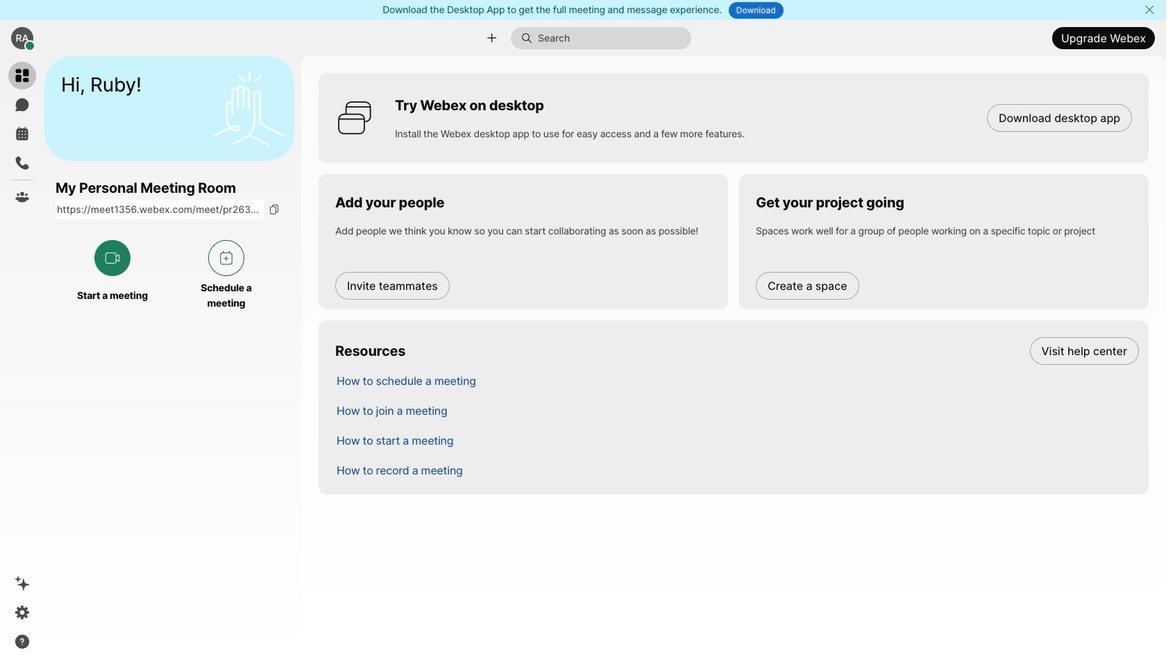 Task type: describe. For each thing, give the bounding box(es) containing it.
two hands high fiving image
[[208, 67, 291, 150]]

cancel_16 image
[[1144, 4, 1155, 15]]

1 list item from the top
[[326, 336, 1149, 366]]



Task type: vqa. For each thing, say whether or not it's contained in the screenshot.
appearance tab
no



Task type: locate. For each thing, give the bounding box(es) containing it.
2 list item from the top
[[326, 366, 1149, 396]]

navigation
[[0, 56, 44, 668]]

webex tab list
[[8, 62, 36, 211]]

5 list item from the top
[[326, 455, 1149, 485]]

4 list item from the top
[[326, 426, 1149, 455]]

None text field
[[56, 200, 264, 220]]

3 list item from the top
[[326, 396, 1149, 426]]

list item
[[326, 336, 1149, 366], [326, 366, 1149, 396], [326, 396, 1149, 426], [326, 426, 1149, 455], [326, 455, 1149, 485]]



